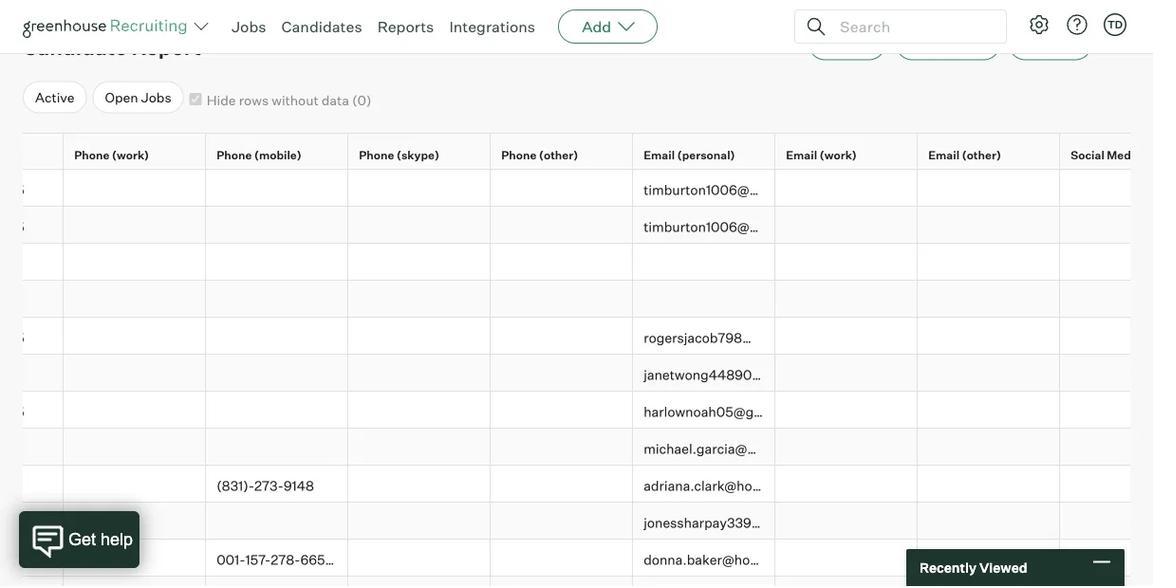 Task type: vqa. For each thing, say whether or not it's contained in the screenshot.
second Email from right
yes



Task type: describe. For each thing, give the bounding box(es) containing it.
media
[[1107, 148, 1141, 162]]

email (personal) column header
[[633, 134, 779, 175]]

rogersjacob798@gmail.com
[[644, 330, 820, 347]]

adriana.clark@hotmail.com
[[644, 478, 814, 495]]

(work) for email (work)
[[820, 148, 857, 162]]

1 vertical spatial candidate report
[[23, 34, 201, 60]]

all reports link
[[23, 7, 92, 23]]

phone (other)
[[501, 148, 578, 162]]

all
[[23, 7, 39, 23]]

jonessharpay339@gmail.com
[[644, 515, 829, 532]]

phone (other) column header
[[491, 134, 637, 175]]

email (other)
[[929, 148, 1002, 162]]

(skype)
[[397, 148, 440, 162]]

share button
[[1009, 27, 1093, 61]]

jobs link
[[232, 17, 266, 36]]

email (work)
[[786, 148, 857, 162]]

open
[[105, 89, 138, 106]]

0 horizontal spatial reports
[[42, 7, 92, 23]]

recently viewed
[[920, 560, 1028, 577]]

save button
[[808, 27, 886, 61]]

Search text field
[[835, 13, 989, 40]]

email for email (other)
[[929, 148, 960, 162]]

phone for phone (work)
[[74, 148, 109, 162]]

harlownoah05@gmail.com
[[644, 404, 811, 421]]

viewed
[[980, 560, 1028, 577]]

integrations
[[449, 17, 536, 36]]

(other) for phone (other)
[[539, 148, 578, 162]]

1 vertical spatial jobs
[[141, 89, 172, 106]]

Hide rows without data (0) checkbox
[[190, 94, 202, 106]]

phone (mobile)
[[217, 148, 302, 162]]

share
[[1032, 35, 1069, 52]]

001-157-278-6653x014
[[217, 552, 363, 569]]

reports link
[[378, 17, 434, 36]]

rows
[[239, 93, 269, 109]]

without
[[272, 93, 319, 109]]

9148
[[284, 478, 314, 495]]

schedule
[[919, 35, 977, 52]]

phone (work)
[[74, 148, 149, 162]]

hide
[[207, 93, 236, 109]]

active
[[35, 89, 74, 106]]

data
[[322, 93, 349, 109]]

greenhouse recruiting image
[[23, 15, 194, 38]]

open jobs
[[105, 89, 172, 106]]

(831)-273-9148
[[217, 478, 314, 495]]

0 vertical spatial report
[[179, 7, 222, 23]]

save and schedule this report to revisit it! element
[[808, 27, 896, 61]]

social
[[1071, 148, 1105, 162]]

candidates link
[[282, 17, 362, 36]]

(other) for email (other)
[[962, 148, 1002, 162]]

add
[[582, 17, 612, 36]]

michael.garcia@mail.com
[[644, 441, 805, 458]]

td
[[1108, 18, 1123, 31]]

all reports
[[23, 7, 92, 23]]

td button
[[1100, 9, 1131, 40]]

download image
[[1104, 31, 1127, 53]]

email for email (personal)
[[644, 148, 675, 162]]



Task type: locate. For each thing, give the bounding box(es) containing it.
(work) for phone (work)
[[112, 148, 149, 162]]

email
[[644, 148, 675, 162], [786, 148, 817, 162], [929, 148, 960, 162]]

phone for phone (skype)
[[359, 148, 394, 162]]

schedule button
[[896, 27, 1001, 61]]

(0)
[[352, 93, 372, 109]]

phone
[[74, 148, 109, 162], [217, 148, 252, 162], [359, 148, 394, 162], [501, 148, 537, 162]]

(work) inside column header
[[112, 148, 149, 162]]

(work) inside column header
[[820, 148, 857, 162]]

1 horizontal spatial (work)
[[820, 148, 857, 162]]

(mobile)
[[254, 148, 302, 162]]

candidate report left jobs link
[[113, 7, 222, 23]]

column header
[[0, 134, 67, 175]]

0 horizontal spatial email
[[644, 148, 675, 162]]

candidate report
[[113, 7, 222, 23], [23, 34, 201, 60]]

add button
[[558, 9, 658, 44]]

jobs
[[232, 17, 266, 36], [141, 89, 172, 106]]

1 phone from the left
[[74, 148, 109, 162]]

2 horizontal spatial email
[[929, 148, 960, 162]]

2 (other) from the left
[[962, 148, 1002, 162]]

001-
[[217, 552, 245, 569]]

save
[[832, 35, 862, 52]]

email (other) column header
[[918, 134, 1064, 175]]

email for email (work)
[[786, 148, 817, 162]]

0 vertical spatial timburton1006@gmail.com
[[644, 182, 815, 199]]

1 (work) from the left
[[112, 148, 149, 162]]

157-
[[245, 552, 271, 569]]

(other) inside "column header"
[[962, 148, 1002, 162]]

candidate report link
[[113, 7, 222, 23]]

phone for phone (mobile)
[[217, 148, 252, 162]]

(other) inside column header
[[539, 148, 578, 162]]

0 vertical spatial candidate report
[[113, 7, 222, 23]]

candidate down all reports link
[[23, 34, 127, 60]]

candidates
[[282, 17, 362, 36]]

phone (work) column header
[[64, 134, 210, 175]]

integrations link
[[449, 17, 536, 36]]

timburton1006@gmail.com
[[644, 182, 815, 199], [644, 219, 815, 236]]

candidate up open jobs on the left top of page
[[113, 7, 176, 23]]

0 horizontal spatial (other)
[[539, 148, 578, 162]]

recently
[[920, 560, 977, 577]]

1 vertical spatial candidate
[[23, 34, 127, 60]]

phone inside phone (mobile) column header
[[217, 148, 252, 162]]

1 horizontal spatial jobs
[[232, 17, 266, 36]]

janetwong44890933@gmail.com
[[644, 367, 854, 384]]

(work)
[[112, 148, 149, 162], [820, 148, 857, 162]]

4 phone from the left
[[501, 148, 537, 162]]

2 (work) from the left
[[820, 148, 857, 162]]

3 phone from the left
[[359, 148, 394, 162]]

email inside "column header"
[[929, 148, 960, 162]]

configure image
[[1028, 13, 1051, 36]]

social media
[[1071, 148, 1141, 162]]

phone (skype) column header
[[348, 134, 495, 175]]

report
[[179, 7, 222, 23], [131, 34, 201, 60]]

phone inside phone (other) column header
[[501, 148, 537, 162]]

0 vertical spatial jobs
[[232, 17, 266, 36]]

1 horizontal spatial reports
[[378, 17, 434, 36]]

jobs right open
[[141, 89, 172, 106]]

1 email from the left
[[644, 148, 675, 162]]

report down candidate report link
[[131, 34, 201, 60]]

donna.baker@hotmail.com
[[644, 552, 812, 569]]

0 vertical spatial candidate
[[113, 7, 176, 23]]

phone for phone (other)
[[501, 148, 537, 162]]

reports right candidates link
[[378, 17, 434, 36]]

phone (mobile) column header
[[206, 134, 352, 175]]

phone (skype)
[[359, 148, 440, 162]]

jobs left candidates
[[232, 17, 266, 36]]

(831)-
[[217, 478, 254, 495]]

phone inside phone (skype) column header
[[359, 148, 394, 162]]

0 horizontal spatial (work)
[[112, 148, 149, 162]]

6653x014
[[300, 552, 363, 569]]

(other)
[[539, 148, 578, 162], [962, 148, 1002, 162]]

2 email from the left
[[786, 148, 817, 162]]

(personal)
[[677, 148, 735, 162]]

1 vertical spatial timburton1006@gmail.com
[[644, 219, 815, 236]]

reports
[[42, 7, 92, 23], [378, 17, 434, 36]]

email (work) column header
[[776, 134, 922, 175]]

cell
[[64, 170, 206, 207], [206, 170, 348, 207], [348, 170, 491, 207], [491, 170, 633, 207], [776, 170, 918, 207], [918, 170, 1060, 207], [1060, 170, 1154, 207], [64, 207, 206, 244], [206, 207, 348, 244], [348, 207, 491, 244], [491, 207, 633, 244], [776, 207, 918, 244], [918, 207, 1060, 244], [1060, 207, 1154, 244], [0, 244, 64, 281], [64, 244, 206, 281], [206, 244, 348, 281], [348, 244, 491, 281], [491, 244, 633, 281], [633, 244, 776, 281], [776, 244, 918, 281], [918, 244, 1060, 281], [1060, 244, 1154, 281], [0, 281, 64, 318], [64, 281, 206, 318], [206, 281, 348, 318], [348, 281, 491, 318], [491, 281, 633, 318], [633, 281, 776, 318], [776, 281, 918, 318], [918, 281, 1060, 318], [1060, 281, 1154, 318], [64, 318, 206, 355], [206, 318, 348, 355], [348, 318, 491, 355], [491, 318, 633, 355], [776, 318, 918, 355], [918, 318, 1060, 355], [1060, 318, 1154, 355], [0, 355, 64, 392], [64, 355, 206, 392], [206, 355, 348, 392], [348, 355, 491, 392], [491, 355, 633, 392], [776, 355, 918, 392], [918, 355, 1060, 392], [1060, 355, 1154, 392], [64, 392, 206, 429], [206, 392, 348, 429], [348, 392, 491, 429], [491, 392, 633, 429], [776, 392, 918, 429], [918, 392, 1060, 429], [1060, 392, 1154, 429], [0, 429, 64, 466], [64, 429, 206, 466], [206, 429, 348, 466], [348, 429, 491, 466], [491, 429, 633, 466], [776, 429, 918, 466], [918, 429, 1060, 466], [1060, 429, 1154, 466], [0, 466, 64, 503], [64, 466, 206, 503], [348, 466, 491, 503], [491, 466, 633, 503], [776, 466, 918, 503], [918, 466, 1060, 503], [1060, 466, 1154, 503], [64, 503, 206, 540], [206, 503, 348, 540], [348, 503, 491, 540], [491, 503, 633, 540], [776, 503, 918, 540], [918, 503, 1060, 540], [1060, 503, 1154, 540], [0, 540, 64, 577], [64, 540, 206, 577], [348, 540, 491, 577], [491, 540, 633, 577], [776, 540, 918, 577], [918, 540, 1060, 577], [1060, 540, 1154, 577], [0, 577, 64, 588], [64, 577, 206, 588], [206, 577, 348, 588], [348, 577, 491, 588], [491, 577, 633, 588], [633, 577, 776, 588], [776, 577, 918, 588], [918, 577, 1060, 588], [1060, 577, 1154, 588]]

candidate report up open
[[23, 34, 201, 60]]

td button
[[1104, 13, 1127, 36]]

phone inside phone (work) column header
[[74, 148, 109, 162]]

1 vertical spatial report
[[131, 34, 201, 60]]

hide rows without data (0)
[[207, 93, 372, 109]]

273-
[[254, 478, 284, 495]]

1 (other) from the left
[[539, 148, 578, 162]]

reports right all
[[42, 7, 92, 23]]

278-
[[271, 552, 300, 569]]

1 timburton1006@gmail.com from the top
[[644, 182, 815, 199]]

2 phone from the left
[[217, 148, 252, 162]]

2 timburton1006@gmail.com from the top
[[644, 219, 815, 236]]

email (personal)
[[644, 148, 735, 162]]

1 horizontal spatial (other)
[[962, 148, 1002, 162]]

3 email from the left
[[929, 148, 960, 162]]

1 horizontal spatial email
[[786, 148, 817, 162]]

report left jobs link
[[179, 7, 222, 23]]

candidate
[[113, 7, 176, 23], [23, 34, 127, 60]]

0 horizontal spatial jobs
[[141, 89, 172, 106]]



